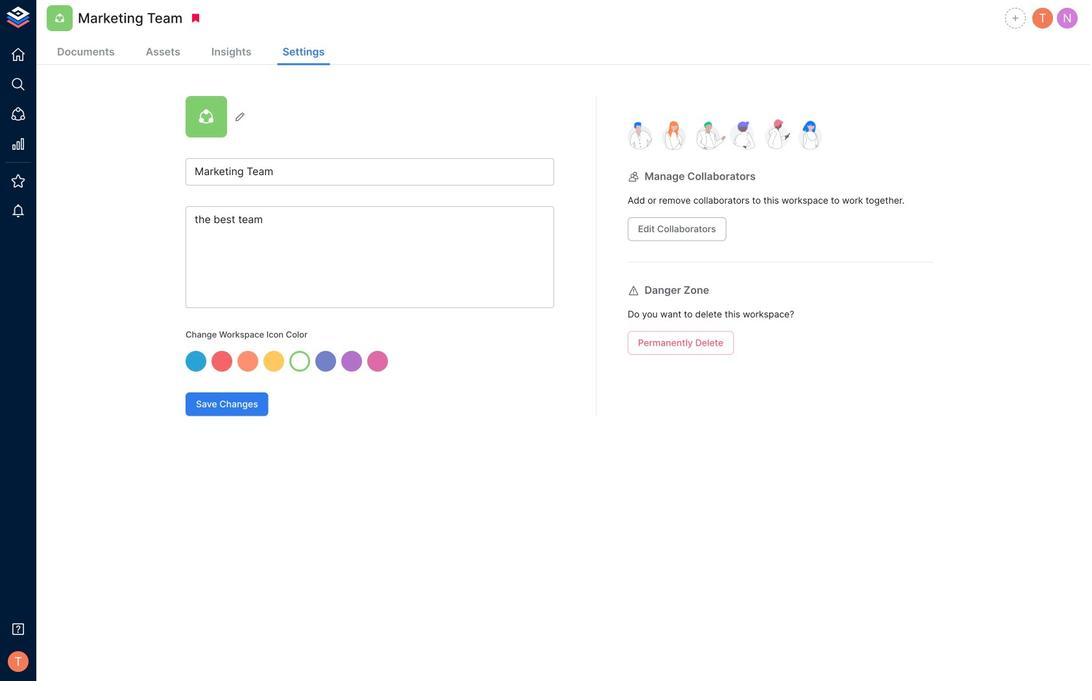 Task type: locate. For each thing, give the bounding box(es) containing it.
Workspace Name text field
[[186, 158, 554, 186]]



Task type: describe. For each thing, give the bounding box(es) containing it.
Workspace notes are visible to all members and guests. text field
[[186, 206, 554, 308]]

remove bookmark image
[[190, 12, 201, 24]]



Task type: vqa. For each thing, say whether or not it's contained in the screenshot.
status
no



